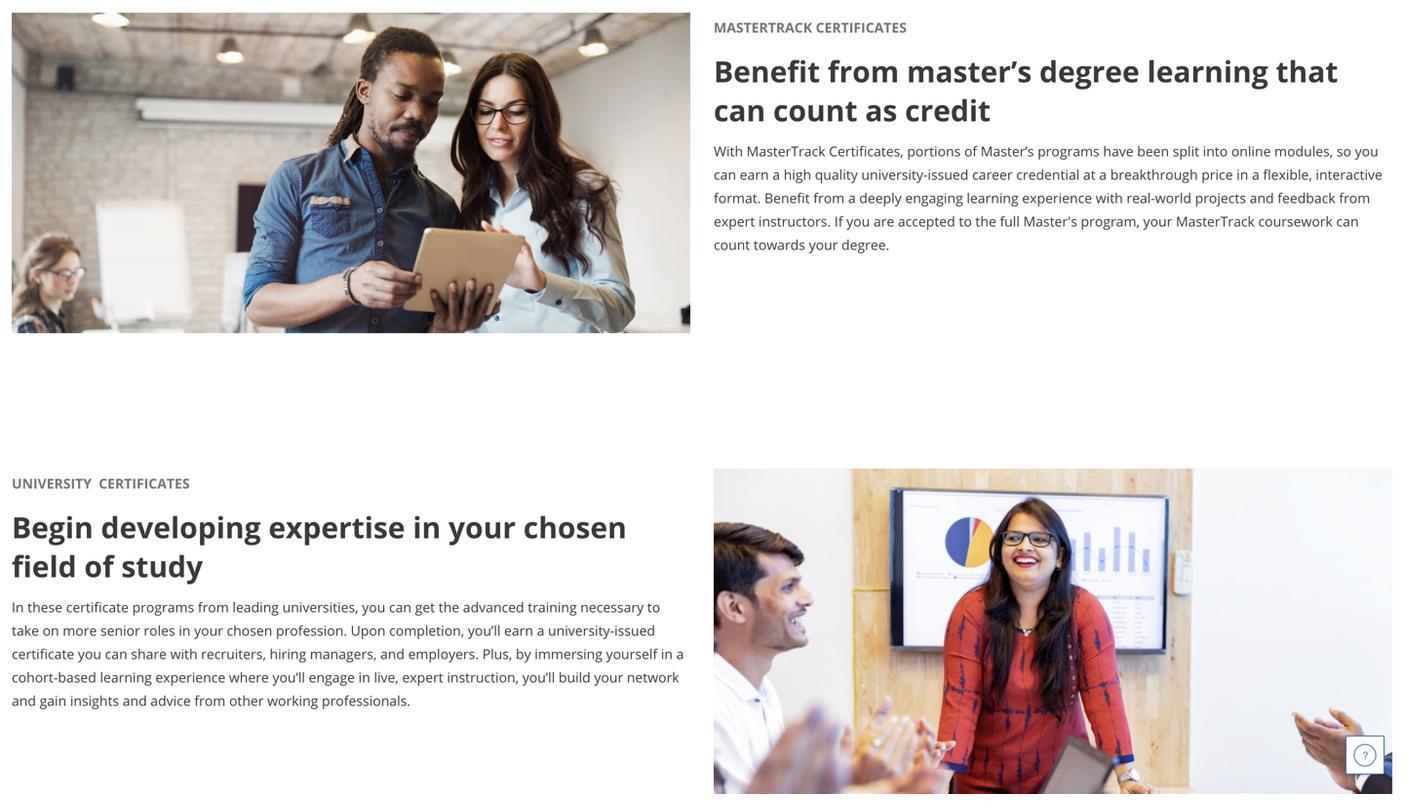 Task type: describe. For each thing, give the bounding box(es) containing it.
in inside with mastertrack certificates, portions of master's programs have been split into online modules, so you can earn a high quality university-issued career credential at a breakthrough price in a flexible, interactive format. benefit from a deeply engaging learning experience with real-world projects and feedback from expert instructors. if you are accepted to the full master's program, your mastertrack coursework can count towards your degree.
[[1237, 165, 1249, 184]]

a down training
[[537, 622, 545, 640]]

you up upon
[[362, 598, 386, 617]]

hiring
[[270, 645, 306, 664]]

chosen inside "begin developing expertise in your chosen field of study"
[[524, 508, 627, 548]]

with inside in these certificate programs from leading universities, you can get the advanced training necessary to take on more senior roles in your chosen profession. upon completion, you'll earn a university-issued certificate you can share with recruiters, hiring managers, and employers. plus, by immersing yourself in a cohort-based learning experience where you'll engage in live, expert instruction, you'll build your network and gain insights and advice from other working professionals.
[[170, 645, 198, 664]]

and inside with mastertrack certificates, portions of master's programs have been split into online modules, so you can earn a high quality university-issued career credential at a breakthrough price in a flexible, interactive format. benefit from a deeply engaging learning experience with real-world projects and feedback from expert instructors. if you are accepted to the full master's program, your mastertrack coursework can count towards your degree.
[[1250, 189, 1275, 207]]

interactive
[[1316, 165, 1383, 184]]

based
[[58, 669, 96, 687]]

a up network
[[677, 645, 684, 664]]

instructors.
[[759, 212, 831, 231]]

degree
[[1040, 51, 1140, 91]]

degree.
[[842, 236, 890, 254]]

at
[[1084, 165, 1096, 184]]

0 vertical spatial mastertrack
[[714, 18, 813, 37]]

mastertrack certificates
[[714, 18, 907, 37]]

your down if
[[809, 236, 838, 254]]

deeply
[[860, 189, 902, 207]]

developing
[[101, 508, 261, 548]]

university- inside in these certificate programs from leading universities, you can get the advanced training necessary to take on more senior roles in your chosen profession. upon completion, you'll earn a university-issued certificate you can share with recruiters, hiring managers, and employers. plus, by immersing yourself in a cohort-based learning experience where you'll engage in live, expert instruction, you'll build your network and gain insights and advice from other working professionals.
[[548, 622, 615, 640]]

the inside with mastertrack certificates, portions of master's programs have been split into online modules, so you can earn a high quality university-issued career credential at a breakthrough price in a flexible, interactive format. benefit from a deeply engaging learning experience with real-world projects and feedback from expert instructors. if you are accepted to the full master's program, your mastertrack coursework can count towards your degree.
[[976, 212, 997, 231]]

1 vertical spatial certificate
[[12, 645, 74, 664]]

universities,
[[282, 598, 359, 617]]

experience inside in these certificate programs from leading universities, you can get the advanced training necessary to take on more senior roles in your chosen profession. upon completion, you'll earn a university-issued certificate you can share with recruiters, hiring managers, and employers. plus, by immersing yourself in a cohort-based learning experience where you'll engage in live, expert instruction, you'll build your network and gain insights and advice from other working professionals.
[[155, 669, 226, 687]]

to inside in these certificate programs from leading universities, you can get the advanced training necessary to take on more senior roles in your chosen profession. upon completion, you'll earn a university-issued certificate you can share with recruiters, hiring managers, and employers. plus, by immersing yourself in a cohort-based learning experience where you'll engage in live, expert instruction, you'll build your network and gain insights and advice from other working professionals.
[[647, 598, 661, 617]]

study
[[121, 547, 203, 587]]

benefit from master's degree learning that can count as credit
[[714, 51, 1339, 130]]

other
[[229, 692, 264, 711]]

can left get
[[389, 598, 412, 617]]

count inside with mastertrack certificates, portions of master's programs have been split into online modules, so you can earn a high quality university-issued career credential at a breakthrough price in a flexible, interactive format. benefit from a deeply engaging learning experience with real-world projects and feedback from expert instructors. if you are accepted to the full master's program, your mastertrack coursework can count towards your degree.
[[714, 236, 750, 254]]

a right at
[[1100, 165, 1107, 184]]

learning inside with mastertrack certificates, portions of master's programs have been split into online modules, so you can earn a high quality university-issued career credential at a breakthrough price in a flexible, interactive format. benefit from a deeply engaging learning experience with real-world projects and feedback from expert instructors. if you are accepted to the full master's program, your mastertrack coursework can count towards your degree.
[[967, 189, 1019, 207]]

format.
[[714, 189, 761, 207]]

you right so
[[1355, 142, 1379, 160]]

training
[[528, 598, 577, 617]]

from down interactive
[[1340, 189, 1371, 207]]

been
[[1138, 142, 1170, 160]]

with
[[714, 142, 743, 160]]

chosen inside in these certificate programs from leading universities, you can get the advanced training necessary to take on more senior roles in your chosen profession. upon completion, you'll earn a university-issued certificate you can share with recruiters, hiring managers, and employers. plus, by immersing yourself in a cohort-based learning experience where you'll engage in live, expert instruction, you'll build your network and gain insights and advice from other working professionals.
[[227, 622, 273, 640]]

profession.
[[276, 622, 347, 640]]

credit
[[905, 90, 991, 130]]

online
[[1232, 142, 1271, 160]]

advice
[[150, 692, 191, 711]]

2 horizontal spatial you'll
[[523, 669, 555, 687]]

issued inside in these certificate programs from leading universities, you can get the advanced training necessary to take on more senior roles in your chosen profession. upon completion, you'll earn a university-issued certificate you can share with recruiters, hiring managers, and employers. plus, by immersing yourself in a cohort-based learning experience where you'll engage in live, expert instruction, you'll build your network and gain insights and advice from other working professionals.
[[615, 622, 655, 640]]

the inside in these certificate programs from leading universities, you can get the advanced training necessary to take on more senior roles in your chosen profession. upon completion, you'll earn a university-issued certificate you can share with recruiters, hiring managers, and employers. plus, by immersing yourself in a cohort-based learning experience where you'll engage in live, expert instruction, you'll build your network and gain insights and advice from other working professionals.
[[439, 598, 460, 617]]

university- inside with mastertrack certificates, portions of master's programs have been split into online modules, so you can earn a high quality university-issued career credential at a breakthrough price in a flexible, interactive format. benefit from a deeply engaging learning experience with real-world projects and feedback from expert instructors. if you are accepted to the full master's program, your mastertrack coursework can count towards your degree.
[[862, 165, 928, 184]]

plus,
[[483, 645, 512, 664]]

on
[[42, 622, 59, 640]]

these
[[27, 598, 62, 617]]

of inside "begin developing expertise in your chosen field of study"
[[84, 547, 114, 587]]

in inside "begin developing expertise in your chosen field of study"
[[413, 508, 441, 548]]

university  certificates
[[12, 475, 190, 493]]

necessary
[[581, 598, 644, 617]]

certificates
[[816, 18, 907, 37]]

have
[[1104, 142, 1134, 160]]

learning inside in these certificate programs from leading universities, you can get the advanced training necessary to take on more senior roles in your chosen profession. upon completion, you'll earn a university-issued certificate you can share with recruiters, hiring managers, and employers. plus, by immersing yourself in a cohort-based learning experience where you'll engage in live, expert instruction, you'll build your network and gain insights and advice from other working professionals.
[[100, 669, 152, 687]]

benefit inside benefit from master's degree learning that can count as credit
[[714, 51, 820, 91]]

from left other
[[194, 692, 226, 711]]

yourself
[[606, 645, 658, 664]]

from inside benefit from master's degree learning that can count as credit
[[828, 51, 900, 91]]

flexible,
[[1264, 165, 1313, 184]]

engage
[[309, 669, 355, 687]]

breakthrough
[[1111, 165, 1198, 184]]

credential
[[1017, 165, 1080, 184]]

split
[[1173, 142, 1200, 160]]

can down interactive
[[1337, 212, 1359, 231]]

from left leading
[[198, 598, 229, 617]]

are
[[874, 212, 895, 231]]

senior
[[100, 622, 140, 640]]

working
[[267, 692, 318, 711]]

into
[[1203, 142, 1228, 160]]

career
[[972, 165, 1013, 184]]

feedback
[[1278, 189, 1336, 207]]

your down world
[[1144, 212, 1173, 231]]

get
[[415, 598, 435, 617]]

to inside with mastertrack certificates, portions of master's programs have been split into online modules, so you can earn a high quality university-issued career credential at a breakthrough price in a flexible, interactive format. benefit from a deeply engaging learning experience with real-world projects and feedback from expert instructors. if you are accepted to the full master's program, your mastertrack coursework can count towards your degree.
[[959, 212, 972, 231]]

and up live,
[[380, 645, 405, 664]]

expert inside with mastertrack certificates, portions of master's programs have been split into online modules, so you can earn a high quality university-issued career credential at a breakthrough price in a flexible, interactive format. benefit from a deeply engaging learning experience with real-world projects and feedback from expert instructors. if you are accepted to the full master's program, your mastertrack coursework can count towards your degree.
[[714, 212, 755, 231]]

price
[[1202, 165, 1233, 184]]

instruction,
[[447, 669, 519, 687]]

with mastertrack certificates, portions of master's programs have been split into online modules, so you can earn a high quality university-issued career credential at a breakthrough price in a flexible, interactive format. benefit from a deeply engaging learning experience with real-world projects and feedback from expert instructors. if you are accepted to the full master's program, your mastertrack coursework can count towards your degree.
[[714, 142, 1383, 254]]

roles
[[144, 622, 175, 640]]

and down the cohort-
[[12, 692, 36, 711]]

a left high
[[773, 165, 780, 184]]

quality
[[815, 165, 858, 184]]

take
[[12, 622, 39, 640]]

learning inside benefit from master's degree learning that can count as credit
[[1148, 51, 1269, 91]]

live,
[[374, 669, 399, 687]]

2 vertical spatial mastertrack
[[1176, 212, 1255, 231]]

master's
[[981, 142, 1034, 160]]

in up network
[[661, 645, 673, 664]]

can inside benefit from master's degree learning that can count as credit
[[714, 90, 766, 130]]

modules,
[[1275, 142, 1334, 160]]



Task type: locate. For each thing, give the bounding box(es) containing it.
build
[[559, 669, 591, 687]]

1 horizontal spatial expert
[[714, 212, 755, 231]]

to
[[959, 212, 972, 231], [647, 598, 661, 617]]

0 horizontal spatial to
[[647, 598, 661, 617]]

issued up yourself on the bottom of the page
[[615, 622, 655, 640]]

0 horizontal spatial university-
[[548, 622, 615, 640]]

you'll down hiring
[[273, 669, 305, 687]]

your
[[1144, 212, 1173, 231], [809, 236, 838, 254], [449, 508, 516, 548], [194, 622, 223, 640], [594, 669, 623, 687]]

professionals.
[[322, 692, 411, 711]]

so
[[1337, 142, 1352, 160]]

count inside benefit from master's degree learning that can count as credit
[[774, 90, 858, 130]]

help center image
[[1354, 744, 1377, 768]]

1 vertical spatial of
[[84, 547, 114, 587]]

expert
[[714, 212, 755, 231], [402, 669, 444, 687]]

1 vertical spatial experience
[[155, 669, 226, 687]]

experience inside with mastertrack certificates, portions of master's programs have been split into online modules, so you can earn a high quality university-issued career credential at a breakthrough price in a flexible, interactive format. benefit from a deeply engaging learning experience with real-world projects and feedback from expert instructors. if you are accepted to the full master's program, your mastertrack coursework can count towards your degree.
[[1023, 189, 1093, 207]]

chosen up training
[[524, 508, 627, 548]]

university-
[[862, 165, 928, 184], [548, 622, 615, 640]]

can down senior
[[105, 645, 127, 664]]

full
[[1000, 212, 1020, 231]]

0 vertical spatial the
[[976, 212, 997, 231]]

a down the quality
[[848, 189, 856, 207]]

from down the quality
[[814, 189, 845, 207]]

and left advice
[[123, 692, 147, 711]]

managers,
[[310, 645, 377, 664]]

experience up advice
[[155, 669, 226, 687]]

you down more
[[78, 645, 101, 664]]

your up advanced
[[449, 508, 516, 548]]

1 vertical spatial university-
[[548, 622, 615, 640]]

completion,
[[389, 622, 464, 640]]

2 horizontal spatial learning
[[1148, 51, 1269, 91]]

1 vertical spatial to
[[647, 598, 661, 617]]

university- up 'immersing'
[[548, 622, 615, 640]]

advanced
[[463, 598, 524, 617]]

expert inside in these certificate programs from leading universities, you can get the advanced training necessary to take on more senior roles in your chosen profession. upon completion, you'll earn a university-issued certificate you can share with recruiters, hiring managers, and employers. plus, by immersing yourself in a cohort-based learning experience where you'll engage in live, expert instruction, you'll build your network and gain insights and advice from other working professionals.
[[402, 669, 444, 687]]

1 horizontal spatial experience
[[1023, 189, 1093, 207]]

your up recruiters,
[[194, 622, 223, 640]]

and
[[1250, 189, 1275, 207], [380, 645, 405, 664], [12, 692, 36, 711], [123, 692, 147, 711]]

count up certificates,
[[774, 90, 858, 130]]

expert down employers.
[[402, 669, 444, 687]]

1 horizontal spatial you'll
[[468, 622, 501, 640]]

0 horizontal spatial you'll
[[273, 669, 305, 687]]

0 horizontal spatial programs
[[132, 598, 194, 617]]

benefit up "instructors."
[[765, 189, 810, 207]]

university
[[12, 475, 92, 493]]

insights
[[70, 692, 119, 711]]

0 vertical spatial count
[[774, 90, 858, 130]]

certificate up more
[[66, 598, 129, 617]]

of
[[965, 142, 978, 160], [84, 547, 114, 587]]

your down yourself on the bottom of the page
[[594, 669, 623, 687]]

projects
[[1195, 189, 1247, 207]]

count
[[774, 90, 858, 130], [714, 236, 750, 254]]

with inside with mastertrack certificates, portions of master's programs have been split into online modules, so you can earn a high quality university-issued career credential at a breakthrough price in a flexible, interactive format. benefit from a deeply engaging learning experience with real-world projects and feedback from expert instructors. if you are accepted to the full master's program, your mastertrack coursework can count towards your degree.
[[1096, 189, 1123, 207]]

from
[[828, 51, 900, 91], [814, 189, 845, 207], [1340, 189, 1371, 207], [198, 598, 229, 617], [194, 692, 226, 711]]

if
[[835, 212, 843, 231]]

0 vertical spatial with
[[1096, 189, 1123, 207]]

master's
[[1024, 212, 1078, 231]]

1 vertical spatial issued
[[615, 622, 655, 640]]

you right if
[[847, 212, 870, 231]]

earn inside in these certificate programs from leading universities, you can get the advanced training necessary to take on more senior roles in your chosen profession. upon completion, you'll earn a university-issued certificate you can share with recruiters, hiring managers, and employers. plus, by immersing yourself in a cohort-based learning experience where you'll engage in live, expert instruction, you'll build your network and gain insights and advice from other working professionals.
[[504, 622, 534, 640]]

programs inside with mastertrack certificates, portions of master's programs have been split into online modules, so you can earn a high quality university-issued career credential at a breakthrough price in a flexible, interactive format. benefit from a deeply engaging learning experience with real-world projects and feedback from expert instructors. if you are accepted to the full master's program, your mastertrack coursework can count towards your degree.
[[1038, 142, 1100, 160]]

chosen down leading
[[227, 622, 273, 640]]

1 vertical spatial earn
[[504, 622, 534, 640]]

can down with at the top right of the page
[[714, 165, 736, 184]]

recruiters,
[[201, 645, 266, 664]]

in right the roles
[[179, 622, 191, 640]]

0 vertical spatial certificate
[[66, 598, 129, 617]]

earn inside with mastertrack certificates, portions of master's programs have been split into online modules, so you can earn a high quality university-issued career credential at a breakthrough price in a flexible, interactive format. benefit from a deeply engaging learning experience with real-world projects and feedback from expert instructors. if you are accepted to the full master's program, your mastertrack coursework can count towards your degree.
[[740, 165, 769, 184]]

experience up master's on the right top of page
[[1023, 189, 1093, 207]]

from down certificates
[[828, 51, 900, 91]]

1 horizontal spatial count
[[774, 90, 858, 130]]

0 horizontal spatial of
[[84, 547, 114, 587]]

of up career
[[965, 142, 978, 160]]

1 horizontal spatial with
[[1096, 189, 1123, 207]]

a down online
[[1252, 165, 1260, 184]]

earn up by
[[504, 622, 534, 640]]

0 vertical spatial issued
[[928, 165, 969, 184]]

1 horizontal spatial programs
[[1038, 142, 1100, 160]]

0 horizontal spatial expert
[[402, 669, 444, 687]]

where
[[229, 669, 269, 687]]

of right field
[[84, 547, 114, 587]]

learning down career
[[967, 189, 1019, 207]]

1 vertical spatial mastertrack
[[747, 142, 826, 160]]

experience
[[1023, 189, 1093, 207], [155, 669, 226, 687]]

0 vertical spatial learning
[[1148, 51, 1269, 91]]

1 horizontal spatial earn
[[740, 165, 769, 184]]

1 horizontal spatial university-
[[862, 165, 928, 184]]

0 horizontal spatial chosen
[[227, 622, 273, 640]]

can
[[714, 90, 766, 130], [714, 165, 736, 184], [1337, 212, 1359, 231], [389, 598, 412, 617], [105, 645, 127, 664]]

master's
[[907, 51, 1032, 91]]

and down flexible,
[[1250, 189, 1275, 207]]

program,
[[1081, 212, 1140, 231]]

with down the roles
[[170, 645, 198, 664]]

leading
[[233, 598, 279, 617]]

1 vertical spatial expert
[[402, 669, 444, 687]]

1 horizontal spatial learning
[[967, 189, 1019, 207]]

real-
[[1127, 189, 1156, 207]]

0 horizontal spatial with
[[170, 645, 198, 664]]

1 vertical spatial learning
[[967, 189, 1019, 207]]

1 vertical spatial the
[[439, 598, 460, 617]]

in these certificate programs from leading universities, you can get the advanced training necessary to take on more senior roles in your chosen profession. upon completion, you'll earn a university-issued certificate you can share with recruiters, hiring managers, and employers. plus, by immersing yourself in a cohort-based learning experience where you'll engage in live, expert instruction, you'll build your network and gain insights and advice from other working professionals.
[[12, 598, 684, 711]]

0 horizontal spatial the
[[439, 598, 460, 617]]

0 horizontal spatial earn
[[504, 622, 534, 640]]

employers.
[[408, 645, 479, 664]]

1 vertical spatial benefit
[[765, 189, 810, 207]]

towards
[[754, 236, 806, 254]]

0 vertical spatial chosen
[[524, 508, 627, 548]]

upon
[[351, 622, 386, 640]]

certificate
[[66, 598, 129, 617], [12, 645, 74, 664]]

1 horizontal spatial the
[[976, 212, 997, 231]]

by
[[516, 645, 531, 664]]

coursework
[[1259, 212, 1333, 231]]

chosen
[[524, 508, 627, 548], [227, 622, 273, 640]]

expert down format.
[[714, 212, 755, 231]]

benefit down mastertrack certificates
[[714, 51, 820, 91]]

1 horizontal spatial issued
[[928, 165, 969, 184]]

1 vertical spatial chosen
[[227, 622, 273, 640]]

in
[[1237, 165, 1249, 184], [413, 508, 441, 548], [179, 622, 191, 640], [661, 645, 673, 664], [359, 669, 370, 687]]

expertise
[[269, 508, 405, 548]]

0 vertical spatial to
[[959, 212, 972, 231]]

1 horizontal spatial chosen
[[524, 508, 627, 548]]

0 horizontal spatial learning
[[100, 669, 152, 687]]

engaging
[[906, 189, 963, 207]]

in left live,
[[359, 669, 370, 687]]

1 vertical spatial with
[[170, 645, 198, 664]]

1 vertical spatial programs
[[132, 598, 194, 617]]

begin
[[12, 508, 93, 548]]

in up get
[[413, 508, 441, 548]]

the left full
[[976, 212, 997, 231]]

cohort-
[[12, 669, 58, 687]]

0 horizontal spatial count
[[714, 236, 750, 254]]

earn up format.
[[740, 165, 769, 184]]

a
[[773, 165, 780, 184], [1100, 165, 1107, 184], [1252, 165, 1260, 184], [848, 189, 856, 207], [537, 622, 545, 640], [677, 645, 684, 664]]

learning down share
[[100, 669, 152, 687]]

1 horizontal spatial to
[[959, 212, 972, 231]]

certificate down on
[[12, 645, 74, 664]]

your inside "begin developing expertise in your chosen field of study"
[[449, 508, 516, 548]]

programs up the roles
[[132, 598, 194, 617]]

0 vertical spatial experience
[[1023, 189, 1093, 207]]

0 vertical spatial programs
[[1038, 142, 1100, 160]]

with up the program,
[[1096, 189, 1123, 207]]

of inside with mastertrack certificates, portions of master's programs have been split into online modules, so you can earn a high quality university-issued career credential at a breakthrough price in a flexible, interactive format. benefit from a deeply engaging learning experience with real-world projects and feedback from expert instructors. if you are accepted to the full master's program, your mastertrack coursework can count towards your degree.
[[965, 142, 978, 160]]

certificates,
[[829, 142, 904, 160]]

the right get
[[439, 598, 460, 617]]

can up with at the top right of the page
[[714, 90, 766, 130]]

issued up engaging
[[928, 165, 969, 184]]

programs inside in these certificate programs from leading universities, you can get the advanced training necessary to take on more senior roles in your chosen profession. upon completion, you'll earn a university-issued certificate you can share with recruiters, hiring managers, and employers. plus, by immersing yourself in a cohort-based learning experience where you'll engage in live, expert instruction, you'll build your network and gain insights and advice from other working professionals.
[[132, 598, 194, 617]]

1 horizontal spatial of
[[965, 142, 978, 160]]

portions
[[907, 142, 961, 160]]

that
[[1276, 51, 1339, 91]]

in
[[12, 598, 24, 617]]

1 vertical spatial count
[[714, 236, 750, 254]]

programs up credential at the top of page
[[1038, 142, 1100, 160]]

you'll down advanced
[[468, 622, 501, 640]]

university- up deeply
[[862, 165, 928, 184]]

in down online
[[1237, 165, 1249, 184]]

0 vertical spatial earn
[[740, 165, 769, 184]]

benefit inside with mastertrack certificates, portions of master's programs have been split into online modules, so you can earn a high quality university-issued career credential at a breakthrough price in a flexible, interactive format. benefit from a deeply engaging learning experience with real-world projects and feedback from expert instructors. if you are accepted to the full master's program, your mastertrack coursework can count towards your degree.
[[765, 189, 810, 207]]

0 horizontal spatial issued
[[615, 622, 655, 640]]

learning
[[1148, 51, 1269, 91], [967, 189, 1019, 207], [100, 669, 152, 687]]

to right necessary
[[647, 598, 661, 617]]

2 vertical spatial learning
[[100, 669, 152, 687]]

gain
[[40, 692, 67, 711]]

network
[[627, 669, 680, 687]]

0 horizontal spatial experience
[[155, 669, 226, 687]]

as
[[865, 90, 898, 130]]

begin developing expertise in your chosen field of study
[[12, 508, 627, 587]]

issued inside with mastertrack certificates, portions of master's programs have been split into online modules, so you can earn a high quality university-issued career credential at a breakthrough price in a flexible, interactive format. benefit from a deeply engaging learning experience with real-world projects and feedback from expert instructors. if you are accepted to the full master's program, your mastertrack coursework can count towards your degree.
[[928, 165, 969, 184]]

to right accepted
[[959, 212, 972, 231]]

immersing
[[535, 645, 603, 664]]

share
[[131, 645, 167, 664]]

you'll
[[468, 622, 501, 640], [273, 669, 305, 687], [523, 669, 555, 687]]

with
[[1096, 189, 1123, 207], [170, 645, 198, 664]]

high
[[784, 165, 812, 184]]

more
[[63, 622, 97, 640]]

world
[[1156, 189, 1192, 207]]

accepted
[[898, 212, 956, 231]]

0 vertical spatial benefit
[[714, 51, 820, 91]]

learning up into
[[1148, 51, 1269, 91]]

count down format.
[[714, 236, 750, 254]]

you
[[1355, 142, 1379, 160], [847, 212, 870, 231], [362, 598, 386, 617], [78, 645, 101, 664]]

0 vertical spatial university-
[[862, 165, 928, 184]]

field
[[12, 547, 77, 587]]

0 vertical spatial of
[[965, 142, 978, 160]]

you'll down by
[[523, 669, 555, 687]]

0 vertical spatial expert
[[714, 212, 755, 231]]



Task type: vqa. For each thing, say whether or not it's contained in the screenshot.
1st group from the bottom
no



